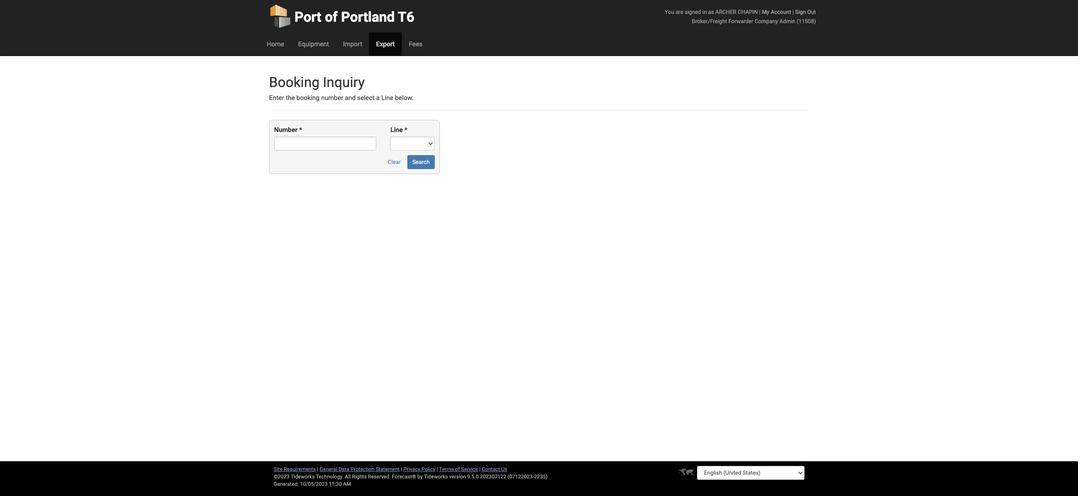 Task type: describe. For each thing, give the bounding box(es) containing it.
11:30
[[329, 482, 342, 488]]

fees
[[409, 40, 423, 48]]

select
[[357, 94, 375, 102]]

account
[[771, 9, 791, 15]]

below.
[[395, 94, 414, 102]]

number *
[[274, 126, 302, 134]]

site
[[274, 467, 283, 473]]

you are signed in as archer chapin | my account | sign out broker/freight forwarder company admin (11508)
[[665, 9, 816, 25]]

Number * text field
[[274, 137, 377, 151]]

* for line *
[[404, 126, 407, 134]]

©2023 tideworks
[[274, 474, 315, 480]]

sign out link
[[795, 9, 816, 15]]

(11508)
[[797, 18, 816, 25]]

privacy
[[404, 467, 420, 473]]

booking
[[296, 94, 320, 102]]

export button
[[369, 32, 402, 56]]

the
[[286, 94, 295, 102]]

generated:
[[274, 482, 299, 488]]

data
[[339, 467, 349, 473]]

1 vertical spatial line
[[391, 126, 403, 134]]

* for number *
[[299, 126, 302, 134]]

sign
[[795, 9, 806, 15]]

archer
[[716, 9, 737, 15]]

equipment
[[298, 40, 329, 48]]

as
[[708, 9, 714, 15]]

site requirements link
[[274, 467, 316, 473]]

are
[[676, 9, 683, 15]]

reserved.
[[368, 474, 391, 480]]

port of portland t6 link
[[269, 0, 415, 32]]

9.5.0.202307122
[[467, 474, 506, 480]]

broker/freight
[[692, 18, 727, 25]]

| left the general on the bottom
[[317, 467, 318, 473]]

| up forecast®
[[401, 467, 402, 473]]

signed
[[685, 9, 701, 15]]

| left my
[[759, 9, 761, 15]]

rights
[[352, 474, 367, 480]]

my
[[762, 9, 770, 15]]

port
[[295, 9, 321, 25]]

protection
[[351, 467, 375, 473]]

clear
[[388, 159, 401, 166]]

contact
[[482, 467, 500, 473]]

t6
[[398, 9, 415, 25]]

company
[[755, 18, 778, 25]]

| up tideworks
[[437, 467, 438, 473]]

booking inquiry enter the booking number and select a line below.
[[269, 74, 414, 102]]

home
[[267, 40, 284, 48]]

forecast®
[[392, 474, 416, 480]]

policy
[[422, 467, 436, 473]]

technology.
[[316, 474, 344, 480]]

by
[[417, 474, 423, 480]]

of inside site requirements | general data protection statement | privacy policy | terms of service | contact us ©2023 tideworks technology. all rights reserved. forecast® by tideworks version 9.5.0.202307122 (07122023-2235) generated: 10/05/2023 11:30 am
[[455, 467, 460, 473]]

booking
[[269, 74, 320, 90]]

| up 9.5.0.202307122
[[479, 467, 481, 473]]

number
[[274, 126, 298, 134]]



Task type: locate. For each thing, give the bounding box(es) containing it.
0 horizontal spatial of
[[325, 9, 338, 25]]

in
[[703, 9, 707, 15]]

site requirements | general data protection statement | privacy policy | terms of service | contact us ©2023 tideworks technology. all rights reserved. forecast® by tideworks version 9.5.0.202307122 (07122023-2235) generated: 10/05/2023 11:30 am
[[274, 467, 548, 488]]

10/05/2023
[[300, 482, 328, 488]]

1 horizontal spatial *
[[404, 126, 407, 134]]

admin
[[780, 18, 795, 25]]

line
[[381, 94, 393, 102], [391, 126, 403, 134]]

a
[[376, 94, 380, 102]]

2 * from the left
[[404, 126, 407, 134]]

service
[[461, 467, 478, 473]]

requirements
[[284, 467, 316, 473]]

1 horizontal spatial of
[[455, 467, 460, 473]]

*
[[299, 126, 302, 134], [404, 126, 407, 134]]

contact us link
[[482, 467, 507, 473]]

of right port
[[325, 9, 338, 25]]

| left sign
[[793, 9, 794, 15]]

2235)
[[534, 474, 548, 480]]

line right a
[[381, 94, 393, 102]]

chapin
[[738, 9, 758, 15]]

1 vertical spatial of
[[455, 467, 460, 473]]

0 vertical spatial line
[[381, 94, 393, 102]]

and
[[345, 94, 356, 102]]

line up clear in the left top of the page
[[391, 126, 403, 134]]

import button
[[336, 32, 369, 56]]

0 vertical spatial of
[[325, 9, 338, 25]]

search
[[413, 159, 430, 166]]

import
[[343, 40, 362, 48]]

my account link
[[762, 9, 791, 15]]

(07122023-
[[508, 474, 534, 480]]

line inside booking inquiry enter the booking number and select a line below.
[[381, 94, 393, 102]]

forwarder
[[729, 18, 753, 25]]

tideworks
[[424, 474, 448, 480]]

enter
[[269, 94, 284, 102]]

port of portland t6
[[295, 9, 415, 25]]

general data protection statement link
[[320, 467, 400, 473]]

inquiry
[[323, 74, 365, 90]]

terms
[[439, 467, 454, 473]]

number
[[321, 94, 343, 102]]

version
[[449, 474, 466, 480]]

portland
[[341, 9, 395, 25]]

general
[[320, 467, 337, 473]]

am
[[343, 482, 351, 488]]

1 * from the left
[[299, 126, 302, 134]]

0 horizontal spatial *
[[299, 126, 302, 134]]

export
[[376, 40, 395, 48]]

of
[[325, 9, 338, 25], [455, 467, 460, 473]]

statement
[[376, 467, 400, 473]]

fees button
[[402, 32, 430, 56]]

out
[[807, 9, 816, 15]]

line *
[[391, 126, 407, 134]]

equipment button
[[291, 32, 336, 56]]

of up version
[[455, 467, 460, 473]]

you
[[665, 9, 674, 15]]

terms of service link
[[439, 467, 478, 473]]

privacy policy link
[[404, 467, 436, 473]]

|
[[759, 9, 761, 15], [793, 9, 794, 15], [317, 467, 318, 473], [401, 467, 402, 473], [437, 467, 438, 473], [479, 467, 481, 473]]

us
[[501, 467, 507, 473]]

search button
[[407, 155, 435, 169]]

home button
[[260, 32, 291, 56]]

* down below.
[[404, 126, 407, 134]]

* right number
[[299, 126, 302, 134]]

clear button
[[383, 155, 406, 169]]

all
[[345, 474, 351, 480]]



Task type: vqa. For each thing, say whether or not it's contained in the screenshot.
to
no



